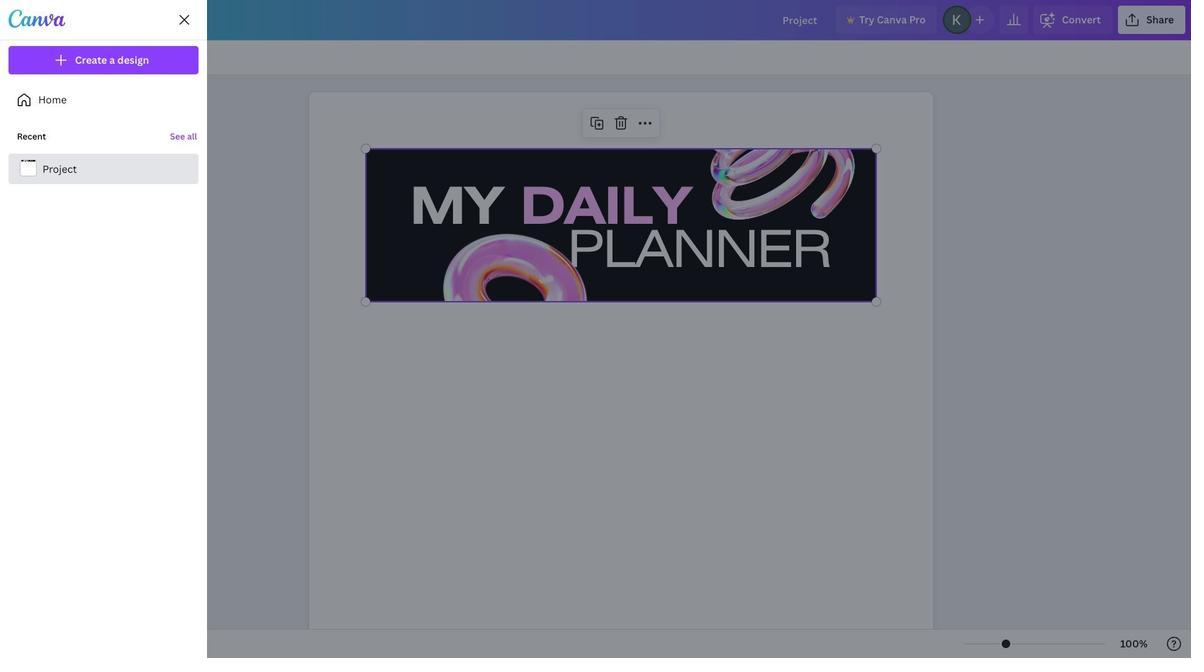 Task type: describe. For each thing, give the bounding box(es) containing it.
main menu bar
[[0, 0, 1192, 40]]

Design title text field
[[772, 6, 830, 34]]



Task type: locate. For each thing, give the bounding box(es) containing it.
None text field
[[309, 85, 933, 659]]

side panel tab list
[[0, 40, 51, 347]]

list
[[9, 120, 199, 184]]



Task type: vqa. For each thing, say whether or not it's contained in the screenshot.
the Side Panel Tab List
yes



